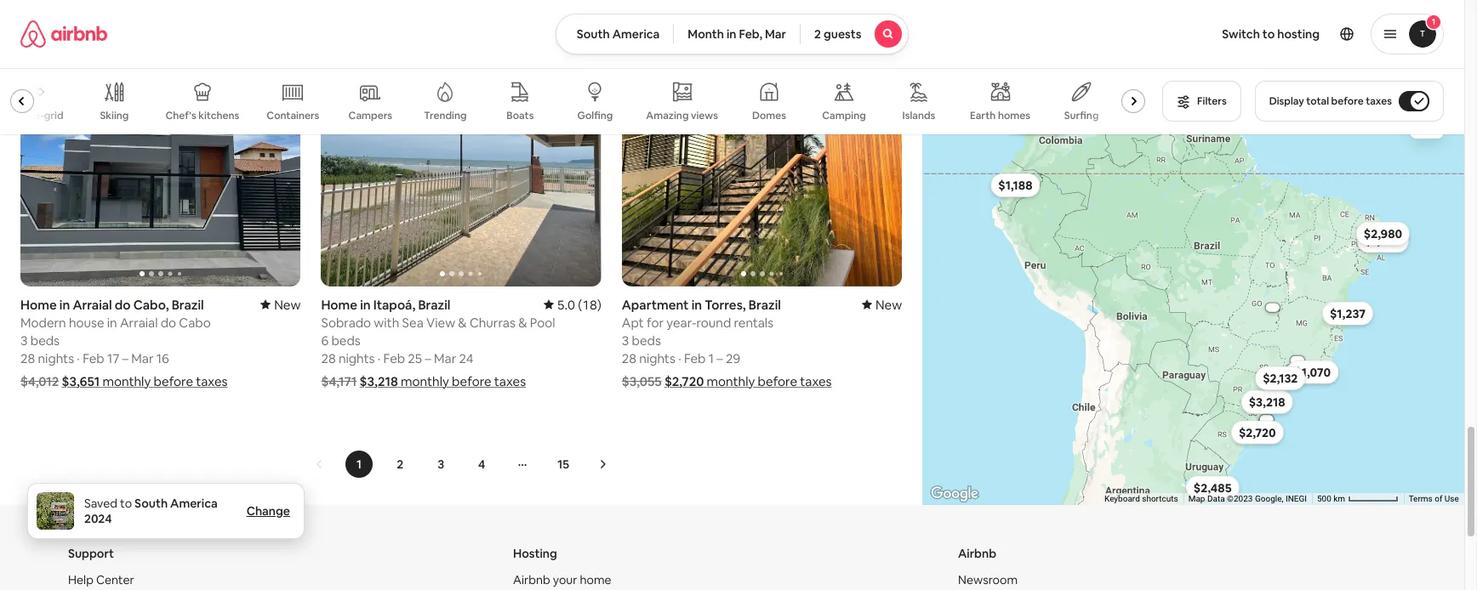 Task type: locate. For each thing, give the bounding box(es) containing it.
nights up $3,055
[[639, 350, 676, 366]]

before down 'rentals'
[[758, 373, 797, 389]]

mar
[[765, 26, 786, 42], [131, 350, 154, 366], [434, 350, 456, 366]]

0 horizontal spatial 28
[[20, 350, 35, 366]]

2 horizontal spatial 3
[[622, 332, 629, 349]]

monthly down 25
[[401, 373, 449, 389]]

to inside "link"
[[1263, 26, 1275, 42]]

3 down modern
[[20, 332, 28, 349]]

2 28 from the left
[[321, 350, 336, 366]]

nights up "$4,171"
[[339, 350, 375, 366]]

to for switch
[[1263, 26, 1275, 42]]

before down '16'
[[154, 373, 193, 389]]

nights inside home in arraial do cabo, brazil modern house in arraial do cabo 3 beds 28 nights · feb 17 – mar 16 $4,012 $3,651 monthly before taxes
[[38, 350, 74, 366]]

1 horizontal spatial airbnb
[[958, 546, 997, 561]]

in inside apartment in torres, brazil apt for year-round rentals 3 beds 28 nights · feb 1 – 29 $3,055 $2,720 monthly before taxes
[[692, 297, 702, 313]]

$3,218
[[360, 373, 398, 389], [1250, 394, 1286, 410]]

2 horizontal spatial 28
[[622, 350, 637, 366]]

· up $3,651
[[77, 350, 80, 366]]

$3,055
[[622, 373, 662, 389]]

1 horizontal spatial arraial
[[120, 314, 158, 331]]

home up modern
[[20, 297, 57, 313]]

1 horizontal spatial new
[[876, 297, 902, 313]]

month
[[688, 26, 724, 42]]

america inside south america 2024
[[170, 496, 218, 511]]

beds down modern
[[30, 332, 60, 349]]

15
[[558, 457, 569, 472]]

2 horizontal spatial mar
[[765, 26, 786, 42]]

brazil up 'rentals'
[[749, 297, 781, 313]]

beds inside home in itapoá, brazil sobrado with sea view & churras & pool 6 beds 28 nights · feb 25 – mar 24 $4,171 $3,218 monthly before taxes
[[331, 332, 361, 349]]

1 horizontal spatial new place to stay image
[[862, 297, 902, 313]]

1 horizontal spatial –
[[425, 350, 431, 366]]

1 left 29
[[709, 350, 714, 366]]

south right saved to
[[134, 496, 168, 511]]

your
[[553, 572, 577, 588]]

airbnb for airbnb
[[958, 546, 997, 561]]

0 horizontal spatial $3,218
[[360, 373, 398, 389]]

amazing views
[[646, 109, 718, 122]]

1 horizontal spatial 3
[[438, 457, 444, 472]]

group for home in itapoá, brazil
[[321, 20, 601, 286]]

1 horizontal spatial south
[[577, 26, 610, 42]]

brazil up the cabo
[[172, 297, 204, 313]]

0 horizontal spatial home
[[20, 297, 57, 313]]

$2,720
[[665, 373, 704, 389], [1239, 425, 1277, 440]]

home
[[20, 297, 57, 313], [321, 297, 357, 313]]

of
[[1435, 494, 1443, 503]]

1 horizontal spatial &
[[518, 314, 527, 331]]

$1,464 button
[[977, 88, 1030, 112]]

1 horizontal spatial to
[[1263, 26, 1275, 42]]

arraial
[[73, 297, 112, 313], [120, 314, 158, 331]]

new place to stay image
[[261, 297, 301, 313], [862, 297, 902, 313]]

· for feb 25 – mar 24
[[378, 350, 381, 366]]

0 vertical spatial $3,218
[[360, 373, 398, 389]]

to right saved
[[120, 496, 132, 511]]

28 inside home in itapoá, brazil sobrado with sea view & churras & pool 6 beds 28 nights · feb 25 – mar 24 $4,171 $3,218 monthly before taxes
[[321, 350, 336, 366]]

south inside button
[[577, 26, 610, 42]]

0 horizontal spatial south
[[134, 496, 168, 511]]

2 horizontal spatial feb
[[684, 350, 706, 366]]

3 brazil from the left
[[749, 297, 781, 313]]

south america 2024
[[84, 496, 218, 527]]

south inside south america 2024
[[134, 496, 168, 511]]

3 beds from the left
[[632, 332, 661, 349]]

2 inside button
[[814, 26, 821, 42]]

1 vertical spatial arraial
[[120, 314, 158, 331]]

1
[[1432, 16, 1436, 27], [709, 350, 714, 366], [357, 457, 362, 472]]

25
[[408, 350, 422, 366]]

1 new from the left
[[274, 297, 301, 313]]

1 horizontal spatial nights
[[339, 350, 375, 366]]

28 up $4,012
[[20, 350, 35, 366]]

in inside home in itapoá, brazil sobrado with sea view & churras & pool 6 beds 28 nights · feb 25 – mar 24 $4,171 $3,218 monthly before taxes
[[360, 297, 371, 313]]

group containing off-the-grid
[[0, 68, 1152, 134]]

3 right 2 link
[[438, 457, 444, 472]]

beds inside home in arraial do cabo, brazil modern house in arraial do cabo 3 beds 28 nights · feb 17 – mar 16 $4,012 $3,651 monthly before taxes
[[30, 332, 60, 349]]

in right house
[[107, 314, 117, 331]]

do
[[115, 297, 131, 313], [161, 314, 176, 331]]

2 horizontal spatial brazil
[[749, 297, 781, 313]]

before inside home in itapoá, brazil sobrado with sea view & churras & pool 6 beds 28 nights · feb 25 – mar 24 $4,171 $3,218 monthly before taxes
[[452, 373, 492, 389]]

total
[[1307, 94, 1329, 108]]

feb left the 17
[[83, 350, 104, 366]]

before right total
[[1331, 94, 1364, 108]]

0 horizontal spatial –
[[122, 350, 129, 366]]

the-
[[24, 109, 44, 122]]

month in feb, mar
[[688, 26, 786, 42]]

& right the view
[[458, 314, 467, 331]]

nights up $4,012
[[38, 350, 74, 366]]

3 28 from the left
[[622, 350, 637, 366]]

0 horizontal spatial beds
[[30, 332, 60, 349]]

monthly for 17
[[103, 373, 151, 389]]

newsroom
[[958, 572, 1018, 588]]

do left cabo,
[[115, 297, 131, 313]]

– right 25
[[425, 350, 431, 366]]

monthly inside apartment in torres, brazil apt for year-round rentals 3 beds 28 nights · feb 1 – 29 $3,055 $2,720 monthly before taxes
[[707, 373, 755, 389]]

before inside home in arraial do cabo, brazil modern house in arraial do cabo 3 beds 28 nights · feb 17 – mar 16 $4,012 $3,651 monthly before taxes
[[154, 373, 193, 389]]

0 horizontal spatial $2,720
[[665, 373, 704, 389]]

monthly inside home in arraial do cabo, brazil modern house in arraial do cabo 3 beds 28 nights · feb 17 – mar 16 $4,012 $3,651 monthly before taxes
[[103, 373, 151, 389]]

$3,218 down $2,132
[[1250, 394, 1286, 410]]

1 horizontal spatial 2
[[814, 26, 821, 42]]

2 new from the left
[[876, 297, 902, 313]]

inegi
[[1286, 494, 1307, 503]]

0 horizontal spatial 1
[[357, 457, 362, 472]]

brazil up the view
[[418, 297, 451, 313]]

brazil inside apartment in torres, brazil apt for year-round rentals 3 beds 28 nights · feb 1 – 29 $3,055 $2,720 monthly before taxes
[[749, 297, 781, 313]]

pool
[[530, 314, 555, 331]]

· down year-
[[678, 350, 681, 366]]

taxes inside button
[[1366, 94, 1392, 108]]

1 beds from the left
[[30, 332, 60, 349]]

torres,
[[705, 297, 746, 313]]

$1,070
[[1295, 364, 1332, 380]]

keyboard shortcuts
[[1105, 494, 1179, 503]]

beds down sobrado
[[331, 332, 361, 349]]

1 horizontal spatial 28
[[321, 350, 336, 366]]

3 inside home in arraial do cabo, brazil modern house in arraial do cabo 3 beds 28 nights · feb 17 – mar 16 $4,012 $3,651 monthly before taxes
[[20, 332, 28, 349]]

28 for 6
[[321, 350, 336, 366]]

0 horizontal spatial new
[[274, 297, 301, 313]]

3 down "apt"
[[622, 332, 629, 349]]

– inside home in itapoá, brazil sobrado with sea view & churras & pool 6 beds 28 nights · feb 25 – mar 24 $4,171 $3,218 monthly before taxes
[[425, 350, 431, 366]]

2 vertical spatial 1
[[357, 457, 362, 472]]

1 horizontal spatial monthly
[[401, 373, 449, 389]]

0 vertical spatial to
[[1263, 26, 1275, 42]]

switch to hosting
[[1222, 26, 1320, 42]]

2 home from the left
[[321, 297, 357, 313]]

airbnb up newsroom
[[958, 546, 997, 561]]

0 horizontal spatial monthly
[[103, 373, 151, 389]]

1 28 from the left
[[20, 350, 35, 366]]

before down 24
[[452, 373, 492, 389]]

with
[[374, 314, 399, 331]]

airbnb your home
[[513, 572, 611, 588]]

nights for 6 beds
[[339, 350, 375, 366]]

1 vertical spatial to
[[120, 496, 132, 511]]

brazil
[[172, 297, 204, 313], [418, 297, 451, 313], [749, 297, 781, 313]]

– inside apartment in torres, brazil apt for year-round rentals 3 beds 28 nights · feb 1 – 29 $3,055 $2,720 monthly before taxes
[[717, 350, 723, 366]]

nights inside home in itapoá, brazil sobrado with sea view & churras & pool 6 beds 28 nights · feb 25 – mar 24 $4,171 $3,218 monthly before taxes
[[339, 350, 375, 366]]

mar left '16'
[[131, 350, 154, 366]]

·
[[77, 350, 80, 366], [378, 350, 381, 366], [678, 350, 681, 366]]

· inside home in arraial do cabo, brazil modern house in arraial do cabo 3 beds 28 nights · feb 17 – mar 16 $4,012 $3,651 monthly before taxes
[[77, 350, 80, 366]]

· inside home in itapoá, brazil sobrado with sea view & churras & pool 6 beds 28 nights · feb 25 – mar 24 $4,171 $3,218 monthly before taxes
[[378, 350, 381, 366]]

$2,720 inside apartment in torres, brazil apt for year-round rentals 3 beds 28 nights · feb 1 – 29 $3,055 $2,720 monthly before taxes
[[665, 373, 704, 389]]

0 horizontal spatial nights
[[38, 350, 74, 366]]

2 horizontal spatial –
[[717, 350, 723, 366]]

house
[[69, 314, 104, 331]]

brazil inside home in itapoá, brazil sobrado with sea view & churras & pool 6 beds 28 nights · feb 25 – mar 24 $4,171 $3,218 monthly before taxes
[[418, 297, 451, 313]]

…
[[518, 454, 527, 469]]

new
[[274, 297, 301, 313], [876, 297, 902, 313]]

mar inside button
[[765, 26, 786, 42]]

2 horizontal spatial monthly
[[707, 373, 755, 389]]

$3,218 inside home in itapoá, brazil sobrado with sea view & churras & pool 6 beds 28 nights · feb 25 – mar 24 $4,171 $3,218 monthly before taxes
[[360, 373, 398, 389]]

feb inside home in arraial do cabo, brazil modern house in arraial do cabo 3 beds 28 nights · feb 17 – mar 16 $4,012 $3,651 monthly before taxes
[[83, 350, 104, 366]]

do down cabo,
[[161, 314, 176, 331]]

1 vertical spatial 1
[[709, 350, 714, 366]]

2 nights from the left
[[339, 350, 375, 366]]

28
[[20, 350, 35, 366], [321, 350, 336, 366], [622, 350, 637, 366]]

feb down year-
[[684, 350, 706, 366]]

1 – from the left
[[122, 350, 129, 366]]

$1,834 button
[[1358, 229, 1410, 253]]

2 new place to stay image from the left
[[862, 297, 902, 313]]

28 down 6
[[321, 350, 336, 366]]

1 horizontal spatial ·
[[378, 350, 381, 366]]

2
[[814, 26, 821, 42], [397, 457, 403, 472]]

1 vertical spatial $3,218
[[1250, 394, 1286, 410]]

new place to stay image for apartment in torres, brazil apt for year-round rentals 3 beds 28 nights · feb 1 – 29 $3,055 $2,720 monthly before taxes
[[862, 297, 902, 313]]

4
[[478, 457, 485, 472]]

nights
[[38, 350, 74, 366], [339, 350, 375, 366], [639, 350, 676, 366]]

1 inside 1 link
[[357, 457, 362, 472]]

to for saved
[[120, 496, 132, 511]]

golfing
[[577, 109, 613, 123]]

terms
[[1409, 494, 1433, 503]]

trending
[[424, 109, 467, 123]]

1 vertical spatial 2
[[397, 457, 403, 472]]

2 · from the left
[[378, 350, 381, 366]]

0 horizontal spatial brazil
[[172, 297, 204, 313]]

round
[[697, 314, 731, 331]]

28 inside home in arraial do cabo, brazil modern house in arraial do cabo 3 beds 28 nights · feb 17 – mar 16 $4,012 $3,651 monthly before taxes
[[20, 350, 35, 366]]

new for home in arraial do cabo, brazil modern house in arraial do cabo 3 beds 28 nights · feb 17 – mar 16 $4,012 $3,651 monthly before taxes
[[274, 297, 301, 313]]

1 vertical spatial do
[[161, 314, 176, 331]]

24
[[459, 350, 474, 366]]

1 horizontal spatial feb
[[383, 350, 405, 366]]

15 link
[[550, 451, 577, 478]]

monthly inside home in itapoá, brazil sobrado with sea view & churras & pool 6 beds 28 nights · feb 25 – mar 24 $4,171 $3,218 monthly before taxes
[[401, 373, 449, 389]]

0 horizontal spatial 3
[[20, 332, 28, 349]]

brazil for home in itapoá, brazil
[[418, 297, 451, 313]]

2 beds from the left
[[331, 332, 361, 349]]

$3,218 inside button
[[1250, 394, 1286, 410]]

mar left 24
[[434, 350, 456, 366]]

$2,720 right $3,055
[[665, 373, 704, 389]]

home inside home in itapoá, brazil sobrado with sea view & churras & pool 6 beds 28 nights · feb 25 – mar 24 $4,171 $3,218 monthly before taxes
[[321, 297, 357, 313]]

off-the-grid
[[5, 109, 63, 122]]

airbnb for airbnb your home
[[513, 572, 550, 588]]

$3,218 right "$4,171"
[[360, 373, 398, 389]]

2 feb from the left
[[383, 350, 405, 366]]

america right add to wishlist: home in itapoá, brazil image in the top left of the page
[[612, 26, 660, 42]]

0 horizontal spatial 2
[[397, 457, 403, 472]]

3 – from the left
[[717, 350, 723, 366]]

2 horizontal spatial beds
[[632, 332, 661, 349]]

0 horizontal spatial america
[[170, 496, 218, 511]]

feb for feb 17 – mar 16
[[83, 350, 104, 366]]

28 up $3,055
[[622, 350, 637, 366]]

view
[[426, 314, 455, 331]]

2 horizontal spatial ·
[[678, 350, 681, 366]]

shortcuts
[[1142, 494, 1179, 503]]

0 horizontal spatial mar
[[131, 350, 154, 366]]

0 vertical spatial airbnb
[[958, 546, 997, 561]]

mar inside home in itapoá, brazil sobrado with sea view & churras & pool 6 beds 28 nights · feb 25 – mar 24 $4,171 $3,218 monthly before taxes
[[434, 350, 456, 366]]

$2,027
[[1021, 113, 1059, 128]]

2 left guests
[[814, 26, 821, 42]]

1 inside apartment in torres, brazil apt for year-round rentals 3 beds 28 nights · feb 1 – 29 $3,055 $2,720 monthly before taxes
[[709, 350, 714, 366]]

$2,980
[[1365, 226, 1403, 241]]

in left "feb,"
[[727, 26, 737, 42]]

0 vertical spatial 2
[[814, 26, 821, 42]]

new place to stay image for home in arraial do cabo, brazil modern house in arraial do cabo 3 beds 28 nights · feb 17 – mar 16 $4,012 $3,651 monthly before taxes
[[261, 297, 301, 313]]

map data ©2023 google, inegi
[[1189, 494, 1307, 503]]

1 inside 1 dropdown button
[[1432, 16, 1436, 27]]

None search field
[[555, 14, 909, 54]]

1 horizontal spatial beds
[[331, 332, 361, 349]]

0 horizontal spatial do
[[115, 297, 131, 313]]

monthly down 29
[[707, 373, 755, 389]]

home inside home in arraial do cabo, brazil modern house in arraial do cabo 3 beds 28 nights · feb 17 – mar 16 $4,012 $3,651 monthly before taxes
[[20, 297, 57, 313]]

chef's kitchens
[[166, 109, 239, 123]]

· left 25
[[378, 350, 381, 366]]

airbnb down hosting
[[513, 572, 550, 588]]

17
[[107, 350, 119, 366]]

0 vertical spatial 1
[[1432, 16, 1436, 27]]

$2,720 down $3,218 button
[[1239, 425, 1277, 440]]

filters
[[1197, 94, 1227, 108]]

1 horizontal spatial america
[[612, 26, 660, 42]]

previous image
[[315, 459, 325, 469]]

mar inside home in arraial do cabo, brazil modern house in arraial do cabo 3 beds 28 nights · feb 17 – mar 16 $4,012 $3,651 monthly before taxes
[[131, 350, 154, 366]]

1 horizontal spatial $3,218
[[1250, 394, 1286, 410]]

0 horizontal spatial to
[[120, 496, 132, 511]]

feb inside home in itapoá, brazil sobrado with sea view & churras & pool 6 beds 28 nights · feb 25 – mar 24 $4,171 $3,218 monthly before taxes
[[383, 350, 405, 366]]

2 brazil from the left
[[418, 297, 451, 313]]

america inside button
[[612, 26, 660, 42]]

beds for 6 beds
[[331, 332, 361, 349]]

arraial up house
[[73, 297, 112, 313]]

feb left 25
[[383, 350, 405, 366]]

in up sobrado
[[360, 297, 371, 313]]

beds down for
[[632, 332, 661, 349]]

in for arraial
[[59, 297, 70, 313]]

feb inside apartment in torres, brazil apt for year-round rentals 3 beds 28 nights · feb 1 – 29 $3,055 $2,720 monthly before taxes
[[684, 350, 706, 366]]

1 nights from the left
[[38, 350, 74, 366]]

$1,188 button
[[991, 173, 1041, 197]]

1 vertical spatial south
[[134, 496, 168, 511]]

0 horizontal spatial new place to stay image
[[261, 297, 301, 313]]

2 horizontal spatial 1
[[1432, 16, 1436, 27]]

in up modern
[[59, 297, 70, 313]]

0 vertical spatial $2,720
[[665, 373, 704, 389]]

1 home from the left
[[20, 297, 57, 313]]

& left pool
[[518, 314, 527, 331]]

nights inside apartment in torres, brazil apt for year-round rentals 3 beds 28 nights · feb 1 – 29 $3,055 $2,720 monthly before taxes
[[639, 350, 676, 366]]

0 horizontal spatial ·
[[77, 350, 80, 366]]

2 right 1 link
[[397, 457, 403, 472]]

1 right "previous" 'icon'
[[357, 457, 362, 472]]

– left 29
[[717, 350, 723, 366]]

nights for 3 beds
[[38, 350, 74, 366]]

south up golfing
[[577, 26, 610, 42]]

0 horizontal spatial feb
[[83, 350, 104, 366]]

new for apartment in torres, brazil apt for year-round rentals 3 beds 28 nights · feb 1 – 29 $3,055 $2,720 monthly before taxes
[[876, 297, 902, 313]]

1 horizontal spatial home
[[321, 297, 357, 313]]

churras
[[470, 314, 516, 331]]

before inside apartment in torres, brazil apt for year-round rentals 3 beds 28 nights · feb 1 – 29 $3,055 $2,720 monthly before taxes
[[758, 373, 797, 389]]

airbnb
[[958, 546, 997, 561], [513, 572, 550, 588]]

3 nights from the left
[[639, 350, 676, 366]]

0 vertical spatial south
[[577, 26, 610, 42]]

$2,132 button
[[1256, 366, 1306, 390]]

0 horizontal spatial &
[[458, 314, 467, 331]]

1 horizontal spatial 1
[[709, 350, 714, 366]]

1 up zoom in image
[[1432, 16, 1436, 27]]

america left change "button"
[[170, 496, 218, 511]]

1 vertical spatial airbnb
[[513, 572, 550, 588]]

3 monthly from the left
[[707, 373, 755, 389]]

america for south america 2024
[[170, 496, 218, 511]]

in up year-
[[692, 297, 702, 313]]

– right the 17
[[122, 350, 129, 366]]

· inside apartment in torres, brazil apt for year-round rentals 3 beds 28 nights · feb 1 – 29 $3,055 $2,720 monthly before taxes
[[678, 350, 681, 366]]

0 horizontal spatial arraial
[[73, 297, 112, 313]]

add to wishlist: apartment in torres, brazil image
[[868, 33, 889, 53]]

©2023
[[1227, 494, 1253, 503]]

none search field containing south america
[[555, 14, 909, 54]]

1 vertical spatial $2,720
[[1239, 425, 1277, 440]]

1 feb from the left
[[83, 350, 104, 366]]

1 monthly from the left
[[103, 373, 151, 389]]

keyboard
[[1105, 494, 1140, 503]]

home up sobrado
[[321, 297, 357, 313]]

2 horizontal spatial nights
[[639, 350, 676, 366]]

monthly down the 17
[[103, 373, 151, 389]]

mar for home in itapoá, brazil sobrado with sea view & churras & pool 6 beds 28 nights · feb 25 – mar 24 $4,171 $3,218 monthly before taxes
[[434, 350, 456, 366]]

2 – from the left
[[425, 350, 431, 366]]

– inside home in arraial do cabo, brazil modern house in arraial do cabo 3 beds 28 nights · feb 17 – mar 16 $4,012 $3,651 monthly before taxes
[[122, 350, 129, 366]]

$2,720 inside button
[[1239, 425, 1277, 440]]

to right switch
[[1263, 26, 1275, 42]]

1 horizontal spatial $2,720
[[1239, 425, 1277, 440]]

in inside month in feb, mar button
[[727, 26, 737, 42]]

hosting
[[513, 546, 557, 561]]

3 feb from the left
[[684, 350, 706, 366]]

$4,012
[[20, 373, 59, 389]]

0 horizontal spatial airbnb
[[513, 572, 550, 588]]

mar right "feb,"
[[765, 26, 786, 42]]

1 horizontal spatial brazil
[[418, 297, 451, 313]]

group
[[20, 20, 301, 286], [321, 20, 601, 286], [622, 20, 902, 286], [0, 68, 1152, 134]]

3 · from the left
[[678, 350, 681, 366]]

display
[[1269, 94, 1304, 108]]

6
[[321, 332, 329, 349]]

1 new place to stay image from the left
[[261, 297, 301, 313]]

1 horizontal spatial mar
[[434, 350, 456, 366]]

home in arraial do cabo, brazil modern house in arraial do cabo 3 beds 28 nights · feb 17 – mar 16 $4,012 $3,651 monthly before taxes
[[20, 297, 228, 389]]

arraial down cabo,
[[120, 314, 158, 331]]

1 brazil from the left
[[172, 297, 204, 313]]

3 link
[[427, 451, 455, 478]]

sobrado
[[321, 314, 371, 331]]

0 vertical spatial america
[[612, 26, 660, 42]]

display total before taxes
[[1269, 94, 1392, 108]]

1 · from the left
[[77, 350, 80, 366]]

taxes
[[1366, 94, 1392, 108], [196, 373, 228, 389], [494, 373, 526, 389], [800, 373, 832, 389]]

1 vertical spatial america
[[170, 496, 218, 511]]

2 monthly from the left
[[401, 373, 449, 389]]



Task type: describe. For each thing, give the bounding box(es) containing it.
boats
[[507, 109, 534, 123]]

in for itapoá,
[[360, 297, 371, 313]]

$1,294 button
[[1004, 109, 1077, 133]]

$2,027 button
[[1014, 109, 1066, 132]]

off-
[[5, 109, 24, 122]]

change
[[246, 504, 290, 519]]

south for south america
[[577, 26, 610, 42]]

kitchens
[[198, 109, 239, 123]]

rentals
[[734, 314, 774, 331]]

apt
[[622, 314, 644, 331]]

16
[[156, 350, 169, 366]]

earth homes
[[970, 109, 1031, 123]]

help center
[[68, 572, 134, 588]]

domes
[[752, 109, 786, 123]]

$1,464
[[985, 92, 1022, 108]]

cabo
[[179, 314, 211, 331]]

modern
[[20, 314, 66, 331]]

1 & from the left
[[458, 314, 467, 331]]

2 for 2 guests
[[814, 26, 821, 42]]

google image
[[927, 483, 983, 505]]

home for home in itapoá, brazil sobrado with sea view & churras & pool 6 beds 28 nights · feb 25 – mar 24 $4,171 $3,218 monthly before taxes
[[321, 297, 357, 313]]

$1,188
[[999, 177, 1033, 193]]

2 guests button
[[800, 14, 909, 54]]

change button
[[246, 504, 290, 519]]

zoom out image
[[1420, 114, 1434, 128]]

switch
[[1222, 26, 1260, 42]]

0 vertical spatial arraial
[[73, 297, 112, 313]]

chef's
[[166, 109, 196, 123]]

display total before taxes button
[[1255, 81, 1444, 122]]

2 for 2
[[397, 457, 403, 472]]

beds for 3 beds
[[30, 332, 60, 349]]

group for home in arraial do cabo, brazil
[[20, 20, 301, 286]]

in for torres,
[[692, 297, 702, 313]]

terms of use link
[[1409, 494, 1459, 503]]

amazing
[[646, 109, 689, 122]]

grid
[[44, 109, 63, 122]]

2 link
[[386, 451, 414, 478]]

feb for feb 25 – mar 24
[[383, 350, 405, 366]]

$1,294
[[1012, 113, 1049, 129]]

km
[[1334, 494, 1346, 503]]

taxes inside home in itapoá, brazil sobrado with sea view & churras & pool 6 beds 28 nights · feb 25 – mar 24 $4,171 $3,218 monthly before taxes
[[494, 373, 526, 389]]

campers
[[349, 109, 392, 123]]

28 for 3
[[20, 350, 35, 366]]

google map
showing 32 stays. including 1 saved stay. region
[[923, 49, 1465, 505]]

beds inside apartment in torres, brazil apt for year-round rentals 3 beds 28 nights · feb 1 – 29 $3,055 $2,720 monthly before taxes
[[632, 332, 661, 349]]

before inside button
[[1331, 94, 1364, 108]]

$2,980 button
[[1357, 222, 1411, 245]]

taxes inside home in arraial do cabo, brazil modern house in arraial do cabo 3 beds 28 nights · feb 17 – mar 16 $4,012 $3,651 monthly before taxes
[[196, 373, 228, 389]]

skiing
[[100, 109, 129, 123]]

mar for home in arraial do cabo, brazil modern house in arraial do cabo 3 beds 28 nights · feb 17 – mar 16 $4,012 $3,651 monthly before taxes
[[131, 350, 154, 366]]

5.0 (18)
[[557, 297, 601, 313]]

home
[[580, 572, 611, 588]]

saved to
[[84, 496, 132, 511]]

– for 25
[[425, 350, 431, 366]]

500 km button
[[1312, 493, 1404, 505]]

profile element
[[930, 0, 1444, 68]]

2 & from the left
[[518, 314, 527, 331]]

containers
[[267, 109, 319, 123]]

taxes inside apartment in torres, brazil apt for year-round rentals 3 beds 28 nights · feb 1 – 29 $3,055 $2,720 monthly before taxes
[[800, 373, 832, 389]]

hosting
[[1278, 26, 1320, 42]]

apartment in torres, brazil apt for year-round rentals 3 beds 28 nights · feb 1 – 29 $3,055 $2,720 monthly before taxes
[[622, 297, 832, 389]]

$2,485 button
[[1187, 476, 1240, 500]]

$4,171
[[321, 373, 357, 389]]

center
[[96, 572, 134, 588]]

camping
[[822, 109, 866, 123]]

apartment
[[622, 297, 689, 313]]

support
[[68, 546, 114, 561]]

terms of use
[[1409, 494, 1459, 503]]

zoom in image
[[1420, 80, 1434, 93]]

for
[[647, 314, 664, 331]]

4 link
[[468, 451, 495, 478]]

$1,237
[[1331, 306, 1366, 321]]

group for apartment in torres, brazil
[[622, 20, 902, 286]]

home for home in arraial do cabo, brazil modern house in arraial do cabo 3 beds 28 nights · feb 17 – mar 16 $4,012 $3,651 monthly before taxes
[[20, 297, 57, 313]]

$3,218 button
[[1242, 390, 1294, 414]]

$2,485
[[1194, 480, 1232, 495]]

1 horizontal spatial do
[[161, 314, 176, 331]]

monthly for 25
[[401, 373, 449, 389]]

add to wishlist: home in itapoá, brazil image
[[567, 33, 588, 53]]

5.0 out of 5 average rating,  18 reviews image
[[544, 297, 601, 313]]

$2,720 button
[[1232, 421, 1284, 444]]

$1,070 button
[[1288, 360, 1339, 384]]

brazil inside home in arraial do cabo, brazil modern house in arraial do cabo 3 beds 28 nights · feb 17 – mar 16 $4,012 $3,651 monthly before taxes
[[172, 297, 204, 313]]

america for south america
[[612, 26, 660, 42]]

brazil for apartment in torres, brazil
[[749, 297, 781, 313]]

islands
[[903, 109, 936, 123]]

$3,651
[[62, 373, 100, 389]]

month in feb, mar button
[[673, 14, 801, 54]]

homes
[[998, 109, 1031, 123]]

$2,132
[[1264, 371, 1299, 386]]

· for feb 17 – mar 16
[[77, 350, 80, 366]]

itapoá,
[[373, 297, 415, 313]]

filters button
[[1163, 81, 1241, 122]]

500 km
[[1318, 494, 1348, 503]]

year-
[[667, 314, 697, 331]]

– for 17
[[122, 350, 129, 366]]

earth
[[970, 109, 996, 123]]

28 inside apartment in torres, brazil apt for year-round rentals 3 beds 28 nights · feb 1 – 29 $3,055 $2,720 monthly before taxes
[[622, 350, 637, 366]]

0 vertical spatial do
[[115, 297, 131, 313]]

guests
[[824, 26, 862, 42]]

south for south america 2024
[[134, 496, 168, 511]]

next image
[[597, 459, 608, 469]]

views
[[691, 109, 718, 122]]

help center link
[[68, 572, 134, 588]]

3 inside apartment in torres, brazil apt for year-round rentals 3 beds 28 nights · feb 1 – 29 $3,055 $2,720 monthly before taxes
[[622, 332, 629, 349]]

surfing
[[1064, 109, 1099, 123]]

in for feb,
[[727, 26, 737, 42]]

keyboard shortcuts button
[[1105, 493, 1179, 505]]

2 guests
[[814, 26, 862, 42]]

29
[[726, 350, 741, 366]]



Task type: vqa. For each thing, say whether or not it's contained in the screenshot.


